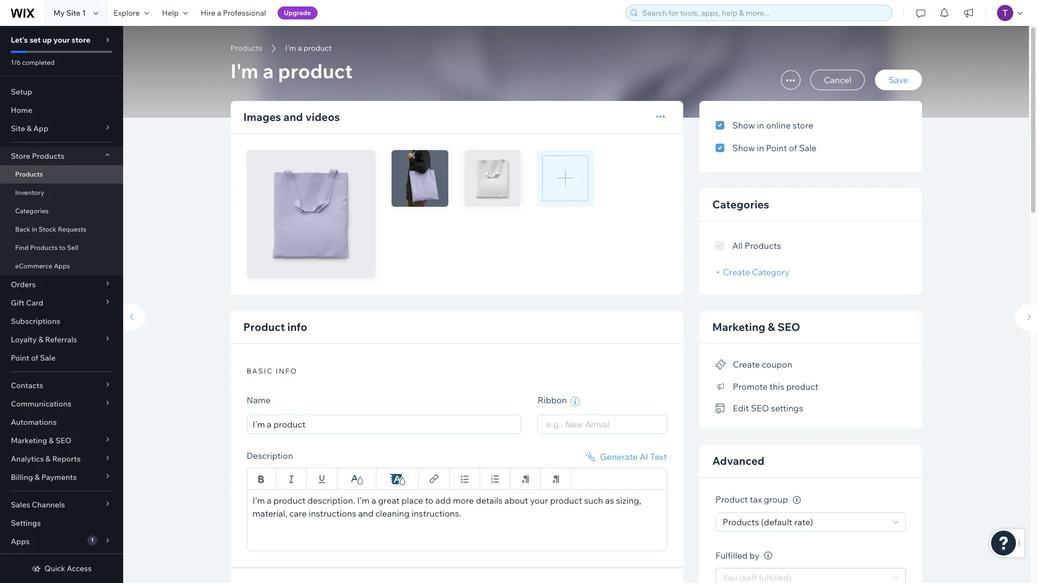 Task type: describe. For each thing, give the bounding box(es) containing it.
apps inside ecommerce apps link
[[54, 262, 70, 270]]

text
[[650, 451, 667, 462]]

let's set up your store
[[11, 35, 90, 45]]

generate ai text button
[[584, 450, 667, 463]]

name
[[247, 395, 271, 406]]

product for product tax group
[[716, 495, 748, 505]]

fulfilled by
[[716, 550, 760, 561]]

store products button
[[0, 147, 123, 165]]

product down 'upgrade' 'button'
[[304, 43, 332, 53]]

& for analytics & reports popup button
[[46, 454, 51, 464]]

professional
[[223, 8, 266, 18]]

marketing & seo inside i'm a product form
[[712, 320, 800, 334]]

communications button
[[0, 395, 123, 413]]

products (default rate)
[[723, 517, 813, 528]]

marketing & seo button
[[0, 432, 123, 450]]

i'm up material,
[[253, 495, 265, 506]]

gift
[[11, 298, 24, 308]]

online
[[766, 120, 791, 131]]

a left the great
[[372, 495, 376, 506]]

my site 1
[[53, 8, 86, 18]]

access
[[67, 564, 92, 574]]

orders button
[[0, 276, 123, 294]]

sales channels button
[[0, 496, 123, 514]]

quick access
[[44, 564, 92, 574]]

products link inside i'm a product form
[[225, 43, 268, 53]]

in for stock
[[32, 225, 37, 233]]

gift card
[[11, 298, 43, 308]]

store products
[[11, 151, 64, 161]]

0 vertical spatial create
[[723, 267, 750, 278]]

point inside "link"
[[11, 353, 29, 363]]

+
[[716, 267, 721, 278]]

automations
[[11, 418, 57, 427]]

my
[[53, 8, 65, 18]]

sales
[[11, 500, 30, 510]]

coupon
[[762, 359, 792, 370]]

product tax group
[[716, 495, 790, 505]]

great
[[378, 495, 400, 506]]

videos
[[305, 110, 340, 124]]

details
[[476, 495, 503, 506]]

ecommerce apps
[[15, 262, 70, 270]]

i'm left the great
[[357, 495, 370, 506]]

products inside dropdown button
[[32, 151, 64, 161]]

0 horizontal spatial info tooltip image
[[764, 552, 772, 560]]

edit seo settings
[[733, 403, 803, 414]]

products inside 'link'
[[30, 244, 58, 252]]

settings
[[771, 403, 803, 414]]

+ create category button
[[716, 267, 790, 278]]

save button
[[875, 70, 922, 90]]

in for online
[[757, 120, 764, 131]]

in for point
[[757, 143, 764, 153]]

settings
[[11, 519, 41, 528]]

show in online store
[[732, 120, 813, 131]]

set
[[30, 35, 41, 45]]

about
[[505, 495, 528, 506]]

up
[[42, 35, 52, 45]]

0 vertical spatial i'm a product
[[285, 43, 332, 53]]

0 vertical spatial seo
[[778, 320, 800, 334]]

generate
[[600, 451, 638, 462]]

store inside i'm a product form
[[793, 120, 813, 131]]

find products to sell
[[15, 244, 78, 252]]

hire a professional link
[[194, 0, 273, 26]]

0 horizontal spatial and
[[284, 110, 303, 124]]

care
[[289, 508, 307, 519]]

edit seo settings button
[[716, 401, 803, 416]]

product info
[[243, 321, 307, 334]]

seo inside button
[[751, 403, 769, 414]]

basic info
[[247, 367, 297, 376]]

card
[[26, 298, 43, 308]]

seo settings image
[[716, 404, 727, 414]]

save
[[889, 75, 908, 85]]

upgrade button
[[277, 6, 318, 19]]

show in point of sale
[[732, 143, 817, 153]]

sale inside i'm a product form
[[799, 143, 817, 153]]

1 horizontal spatial info tooltip image
[[793, 496, 801, 505]]

1 vertical spatial i'm a product
[[230, 59, 353, 83]]

sell
[[67, 244, 78, 252]]

your inside sidebar 'element'
[[53, 35, 70, 45]]

gift card button
[[0, 294, 123, 312]]

edit
[[733, 403, 749, 414]]

loyalty
[[11, 335, 37, 345]]

fulfilled
[[716, 550, 748, 561]]

rate)
[[794, 517, 813, 528]]

(default
[[761, 517, 792, 528]]

to inside find products to sell 'link'
[[59, 244, 66, 252]]

help button
[[156, 0, 194, 26]]

false text field
[[247, 489, 667, 551]]

upgrade
[[284, 9, 311, 17]]

to inside i'm a product description. i'm a great place to add more details about your product such as sizing, material, care instructions and cleaning instructions.
[[425, 495, 433, 506]]

contacts button
[[0, 377, 123, 395]]

of inside point of sale "link"
[[31, 353, 38, 363]]

& for "marketing & seo" dropdown button on the left of the page
[[49, 436, 54, 446]]

analytics
[[11, 454, 44, 464]]

product inside button
[[786, 381, 819, 392]]

cancel button
[[811, 70, 865, 90]]

a down 'upgrade' 'button'
[[298, 43, 302, 53]]

categories inside i'm a product form
[[712, 198, 769, 211]]

inventory link
[[0, 184, 123, 202]]

info for basic info
[[276, 367, 297, 376]]

help
[[162, 8, 179, 18]]

show for show in online store
[[732, 120, 755, 131]]

sidebar element
[[0, 26, 123, 583]]

i'm down 'upgrade' 'button'
[[285, 43, 296, 53]]

& for billing & payments dropdown button
[[35, 473, 40, 482]]

sizing,
[[616, 495, 641, 506]]

referrals
[[45, 335, 77, 345]]

find products to sell link
[[0, 239, 123, 257]]

quick access button
[[32, 564, 92, 574]]

requests
[[58, 225, 86, 233]]

promote image
[[716, 382, 727, 392]]

1/6
[[11, 58, 21, 66]]

sales channels
[[11, 500, 65, 510]]

a up images
[[263, 59, 274, 83]]

app
[[33, 124, 48, 133]]

generate ai text
[[600, 451, 667, 462]]

setup
[[11, 87, 32, 97]]

automations link
[[0, 413, 123, 432]]

product left the such
[[550, 495, 582, 506]]



Task type: vqa. For each thing, say whether or not it's contained in the screenshot.
Analytics
yes



Task type: locate. For each thing, give the bounding box(es) containing it.
+ create category
[[716, 267, 790, 278]]

2 vertical spatial in
[[32, 225, 37, 233]]

sale down loyalty & referrals
[[40, 353, 56, 363]]

& up the analytics & reports
[[49, 436, 54, 446]]

products up inventory
[[15, 170, 43, 178]]

back in stock requests link
[[0, 220, 123, 239]]

site & app
[[11, 124, 48, 133]]

create coupon
[[733, 359, 792, 370]]

contacts
[[11, 381, 43, 391]]

products down product tax group
[[723, 517, 759, 528]]

marketing & seo up the analytics & reports
[[11, 436, 71, 446]]

apps down find products to sell 'link'
[[54, 262, 70, 270]]

marketing inside i'm a product form
[[712, 320, 765, 334]]

0 vertical spatial site
[[66, 8, 80, 18]]

point down loyalty
[[11, 353, 29, 363]]

0 horizontal spatial marketing & seo
[[11, 436, 71, 446]]

in down show in online store
[[757, 143, 764, 153]]

stock
[[39, 225, 56, 233]]

categories up the all at the top
[[712, 198, 769, 211]]

create inside create coupon button
[[733, 359, 760, 370]]

0 horizontal spatial seo
[[55, 436, 71, 446]]

seo right edit
[[751, 403, 769, 414]]

marketing inside "marketing & seo" dropdown button
[[11, 436, 47, 446]]

ribbon
[[538, 395, 569, 406]]

inventory
[[15, 189, 44, 197]]

1 horizontal spatial to
[[425, 495, 433, 506]]

store
[[11, 151, 30, 161]]

1 vertical spatial product
[[716, 495, 748, 505]]

reports
[[52, 454, 81, 464]]

1 horizontal spatial 1
[[91, 537, 94, 544]]

0 horizontal spatial your
[[53, 35, 70, 45]]

in left online
[[757, 120, 764, 131]]

Search for tools, apps, help & more... field
[[639, 5, 889, 21]]

seo up coupon
[[778, 320, 800, 334]]

find
[[15, 244, 28, 252]]

setup link
[[0, 83, 123, 101]]

& right 'billing'
[[35, 473, 40, 482]]

0 horizontal spatial sale
[[40, 353, 56, 363]]

0 vertical spatial marketing & seo
[[712, 320, 800, 334]]

basic
[[247, 367, 273, 376]]

Select box search field
[[546, 415, 658, 434]]

1 horizontal spatial sale
[[799, 143, 817, 153]]

loyalty & referrals
[[11, 335, 77, 345]]

info tooltip image right group
[[793, 496, 801, 505]]

instructions
[[309, 508, 356, 519]]

show left online
[[732, 120, 755, 131]]

billing & payments button
[[0, 468, 123, 487]]

products right 'store'
[[32, 151, 64, 161]]

info
[[287, 321, 307, 334], [276, 367, 297, 376]]

group
[[764, 495, 788, 505]]

1 horizontal spatial your
[[530, 495, 548, 506]]

categories down inventory
[[15, 207, 49, 215]]

1 vertical spatial apps
[[11, 537, 30, 547]]

2 horizontal spatial seo
[[778, 320, 800, 334]]

0 horizontal spatial 1
[[82, 8, 86, 18]]

billing & payments
[[11, 473, 77, 482]]

1 vertical spatial of
[[31, 353, 38, 363]]

a up material,
[[267, 495, 272, 506]]

1 show from the top
[[732, 120, 755, 131]]

all products
[[732, 240, 781, 251]]

create right the +
[[723, 267, 750, 278]]

0 horizontal spatial categories
[[15, 207, 49, 215]]

analytics & reports button
[[0, 450, 123, 468]]

& inside billing & payments dropdown button
[[35, 473, 40, 482]]

product left tax
[[716, 495, 748, 505]]

product up videos
[[278, 59, 353, 83]]

products right the all at the top
[[745, 240, 781, 251]]

0 vertical spatial to
[[59, 244, 66, 252]]

of inside i'm a product form
[[789, 143, 797, 153]]

and inside i'm a product description. i'm a great place to add more details about your product such as sizing, material, care instructions and cleaning instructions.
[[358, 508, 374, 519]]

0 vertical spatial apps
[[54, 262, 70, 270]]

1 vertical spatial your
[[530, 495, 548, 506]]

1 horizontal spatial categories
[[712, 198, 769, 211]]

1 horizontal spatial and
[[358, 508, 374, 519]]

0 vertical spatial your
[[53, 35, 70, 45]]

0 horizontal spatial marketing
[[11, 436, 47, 446]]

explore
[[113, 8, 140, 18]]

point inside i'm a product form
[[766, 143, 787, 153]]

tax
[[750, 495, 762, 505]]

1 vertical spatial products link
[[0, 165, 123, 184]]

of
[[789, 143, 797, 153], [31, 353, 38, 363]]

point of sale link
[[0, 349, 123, 367]]

0 horizontal spatial to
[[59, 244, 66, 252]]

to left 'sell'
[[59, 244, 66, 252]]

point down online
[[766, 143, 787, 153]]

categories
[[712, 198, 769, 211], [15, 207, 49, 215]]

hire a professional
[[201, 8, 266, 18]]

& for 'site & app' dropdown button
[[27, 124, 32, 133]]

promote
[[733, 381, 768, 392]]

1 vertical spatial marketing & seo
[[11, 436, 71, 446]]

0 vertical spatial marketing
[[712, 320, 765, 334]]

and left cleaning
[[358, 508, 374, 519]]

product for product info
[[243, 321, 285, 334]]

of down loyalty & referrals
[[31, 353, 38, 363]]

1 horizontal spatial of
[[789, 143, 797, 153]]

cancel
[[824, 75, 852, 85]]

1 up access
[[91, 537, 94, 544]]

marketing & seo up create coupon button at bottom
[[712, 320, 800, 334]]

0 vertical spatial point
[[766, 143, 787, 153]]

sale inside "link"
[[40, 353, 56, 363]]

1 vertical spatial 1
[[91, 537, 94, 544]]

1 vertical spatial store
[[793, 120, 813, 131]]

1 vertical spatial in
[[757, 143, 764, 153]]

orders
[[11, 280, 36, 290]]

i'm a product description. i'm a great place to add more details about your product such as sizing, material, care instructions and cleaning instructions.
[[253, 495, 641, 519]]

in inside sidebar 'element'
[[32, 225, 37, 233]]

Add a product name text field
[[247, 415, 522, 434]]

products link
[[225, 43, 268, 53], [0, 165, 123, 184]]

& inside analytics & reports popup button
[[46, 454, 51, 464]]

seo inside dropdown button
[[55, 436, 71, 446]]

products up ecommerce apps
[[30, 244, 58, 252]]

0 vertical spatial of
[[789, 143, 797, 153]]

2 vertical spatial seo
[[55, 436, 71, 446]]

1 horizontal spatial point
[[766, 143, 787, 153]]

seo
[[778, 320, 800, 334], [751, 403, 769, 414], [55, 436, 71, 446]]

by
[[750, 550, 760, 561]]

0 horizontal spatial of
[[31, 353, 38, 363]]

create
[[723, 267, 750, 278], [733, 359, 760, 370]]

site inside 'site & app' dropdown button
[[11, 124, 25, 133]]

of down online
[[789, 143, 797, 153]]

i'm up images
[[230, 59, 258, 83]]

0 vertical spatial info tooltip image
[[793, 496, 801, 505]]

quick
[[44, 564, 65, 574]]

info tooltip image right the by
[[764, 552, 772, 560]]

marketing up create coupon button at bottom
[[712, 320, 765, 334]]

0 vertical spatial sale
[[799, 143, 817, 153]]

& inside i'm a product form
[[768, 320, 775, 334]]

0 vertical spatial info
[[287, 321, 307, 334]]

0 vertical spatial in
[[757, 120, 764, 131]]

& up coupon
[[768, 320, 775, 334]]

a right "hire"
[[217, 8, 221, 18]]

your right the up
[[53, 35, 70, 45]]

show for show in point of sale
[[732, 143, 755, 153]]

info for product info
[[287, 321, 307, 334]]

store right online
[[793, 120, 813, 131]]

marketing
[[712, 320, 765, 334], [11, 436, 47, 446]]

1 vertical spatial create
[[733, 359, 760, 370]]

to
[[59, 244, 66, 252], [425, 495, 433, 506]]

1 vertical spatial and
[[358, 508, 374, 519]]

and left videos
[[284, 110, 303, 124]]

i'm a product down 'upgrade' 'button'
[[285, 43, 332, 53]]

ai
[[640, 451, 648, 462]]

payments
[[41, 473, 77, 482]]

in
[[757, 120, 764, 131], [757, 143, 764, 153], [32, 225, 37, 233]]

site down home
[[11, 124, 25, 133]]

promote coupon image
[[716, 360, 727, 370]]

& inside "marketing & seo" dropdown button
[[49, 436, 54, 446]]

1 vertical spatial site
[[11, 124, 25, 133]]

& inside 'site & app' dropdown button
[[27, 124, 32, 133]]

this
[[770, 381, 784, 392]]

0 vertical spatial product
[[243, 321, 285, 334]]

place
[[402, 495, 423, 506]]

1 horizontal spatial products link
[[225, 43, 268, 53]]

1 horizontal spatial marketing
[[712, 320, 765, 334]]

sale down show in online store
[[799, 143, 817, 153]]

products link down store products
[[0, 165, 123, 184]]

your right about
[[530, 495, 548, 506]]

and
[[284, 110, 303, 124], [358, 508, 374, 519]]

1 vertical spatial sale
[[40, 353, 56, 363]]

1 vertical spatial seo
[[751, 403, 769, 414]]

to left 'add'
[[425, 495, 433, 506]]

1 horizontal spatial seo
[[751, 403, 769, 414]]

i'm a product form
[[118, 26, 1037, 583]]

instructions.
[[412, 508, 461, 519]]

loyalty & referrals button
[[0, 331, 123, 349]]

marketing & seo inside dropdown button
[[11, 436, 71, 446]]

back in stock requests
[[15, 225, 86, 233]]

seo down the automations link
[[55, 436, 71, 446]]

completed
[[22, 58, 55, 66]]

billing
[[11, 473, 33, 482]]

1
[[82, 8, 86, 18], [91, 537, 94, 544]]

your inside i'm a product description. i'm a great place to add more details about your product such as sizing, material, care instructions and cleaning instructions.
[[530, 495, 548, 506]]

product up basic
[[243, 321, 285, 334]]

site right my
[[66, 8, 80, 18]]

1 vertical spatial to
[[425, 495, 433, 506]]

home link
[[0, 101, 123, 119]]

marketing up 'analytics'
[[11, 436, 47, 446]]

apps
[[54, 262, 70, 270], [11, 537, 30, 547]]

more
[[453, 495, 474, 506]]

& right loyalty
[[38, 335, 43, 345]]

1 vertical spatial info
[[276, 367, 297, 376]]

communications
[[11, 399, 71, 409]]

info tooltip image
[[793, 496, 801, 505], [764, 552, 772, 560]]

0 horizontal spatial point
[[11, 353, 29, 363]]

store inside sidebar 'element'
[[72, 35, 90, 45]]

1 horizontal spatial apps
[[54, 262, 70, 270]]

1 vertical spatial marketing
[[11, 436, 47, 446]]

0 vertical spatial store
[[72, 35, 90, 45]]

0 horizontal spatial apps
[[11, 537, 30, 547]]

info right basic
[[276, 367, 297, 376]]

&
[[27, 124, 32, 133], [768, 320, 775, 334], [38, 335, 43, 345], [49, 436, 54, 446], [46, 454, 51, 464], [35, 473, 40, 482]]

in right back
[[32, 225, 37, 233]]

info up "basic info"
[[287, 321, 307, 334]]

categories inside sidebar 'element'
[[15, 207, 49, 215]]

store down my site 1
[[72, 35, 90, 45]]

0 vertical spatial 1
[[82, 8, 86, 18]]

0 horizontal spatial products link
[[0, 165, 123, 184]]

category
[[752, 267, 790, 278]]

subscriptions
[[11, 317, 60, 326]]

1 horizontal spatial store
[[793, 120, 813, 131]]

1 horizontal spatial marketing & seo
[[712, 320, 800, 334]]

1 horizontal spatial site
[[66, 8, 80, 18]]

description.
[[308, 495, 355, 506]]

0 vertical spatial show
[[732, 120, 755, 131]]

create coupon button
[[716, 357, 792, 372]]

1 vertical spatial point
[[11, 353, 29, 363]]

product up the care
[[273, 495, 306, 506]]

as
[[605, 495, 614, 506]]

& left reports
[[46, 454, 51, 464]]

1 inside sidebar 'element'
[[91, 537, 94, 544]]

store
[[72, 35, 90, 45], [793, 120, 813, 131]]

0 vertical spatial and
[[284, 110, 303, 124]]

products down the professional
[[230, 43, 262, 53]]

apps down settings at the bottom of page
[[11, 537, 30, 547]]

a
[[217, 8, 221, 18], [298, 43, 302, 53], [263, 59, 274, 83], [267, 495, 272, 506], [372, 495, 376, 506]]

0 vertical spatial products link
[[225, 43, 268, 53]]

product right this
[[786, 381, 819, 392]]

show
[[732, 120, 755, 131], [732, 143, 755, 153]]

0 horizontal spatial store
[[72, 35, 90, 45]]

1 vertical spatial show
[[732, 143, 755, 153]]

hire
[[201, 8, 215, 18]]

show down show in online store
[[732, 143, 755, 153]]

1 horizontal spatial product
[[716, 495, 748, 505]]

i'm a product up images and videos
[[230, 59, 353, 83]]

1 vertical spatial info tooltip image
[[764, 552, 772, 560]]

& for loyalty & referrals dropdown button
[[38, 335, 43, 345]]

images and videos
[[243, 110, 340, 124]]

point of sale
[[11, 353, 56, 363]]

create up the promote
[[733, 359, 760, 370]]

material,
[[253, 508, 287, 519]]

home
[[11, 105, 32, 115]]

0 horizontal spatial site
[[11, 124, 25, 133]]

& inside loyalty & referrals dropdown button
[[38, 335, 43, 345]]

all
[[732, 240, 743, 251]]

0 horizontal spatial product
[[243, 321, 285, 334]]

such
[[584, 495, 603, 506]]

2 show from the top
[[732, 143, 755, 153]]

products link down the professional
[[225, 43, 268, 53]]

& left app on the top of the page
[[27, 124, 32, 133]]

1 right my
[[82, 8, 86, 18]]



